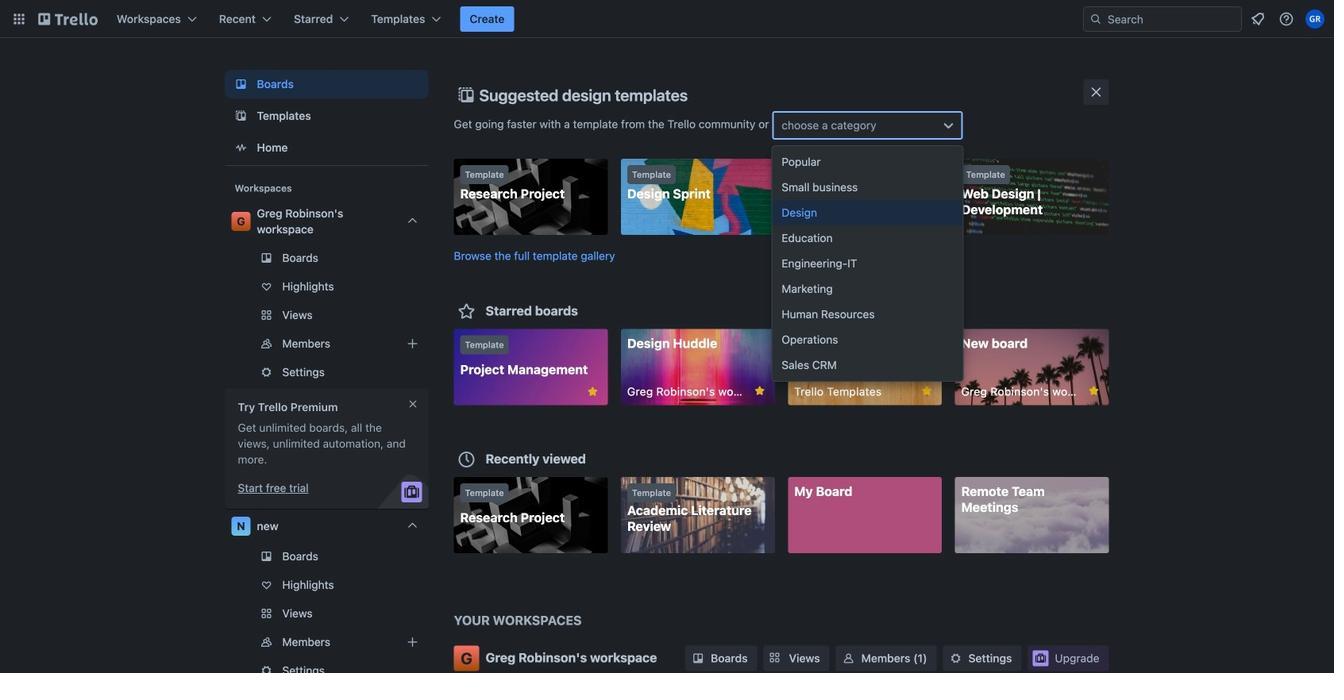 Task type: locate. For each thing, give the bounding box(es) containing it.
1 vertical spatial add image
[[403, 633, 422, 652]]

template board image
[[232, 106, 251, 126]]

sm image
[[691, 651, 706, 667], [948, 651, 964, 667]]

back to home image
[[38, 6, 98, 32]]

1 add image from the top
[[403, 335, 422, 354]]

Search field
[[1103, 8, 1242, 30]]

0 vertical spatial add image
[[403, 335, 422, 354]]

add image
[[403, 335, 422, 354], [403, 633, 422, 652]]

greg robinson (gregrobinson96) image
[[1306, 10, 1325, 29]]

2 add image from the top
[[403, 633, 422, 652]]

click to unstar this board. it will be removed from your starred list. image
[[753, 384, 767, 398], [920, 384, 934, 398], [586, 385, 600, 399]]

1 sm image from the left
[[691, 651, 706, 667]]

1 horizontal spatial click to unstar this board. it will be removed from your starred list. image
[[753, 384, 767, 398]]

0 horizontal spatial sm image
[[691, 651, 706, 667]]

1 horizontal spatial sm image
[[948, 651, 964, 667]]

0 notifications image
[[1249, 10, 1268, 29]]

home image
[[232, 138, 251, 157]]



Task type: describe. For each thing, give the bounding box(es) containing it.
primary element
[[0, 0, 1335, 38]]

board image
[[232, 75, 251, 94]]

0 horizontal spatial click to unstar this board. it will be removed from your starred list. image
[[586, 385, 600, 399]]

2 sm image from the left
[[948, 651, 964, 667]]

sm image
[[841, 651, 857, 667]]

2 horizontal spatial click to unstar this board. it will be removed from your starred list. image
[[920, 384, 934, 398]]

search image
[[1090, 13, 1103, 25]]

open information menu image
[[1279, 11, 1295, 27]]



Task type: vqa. For each thing, say whether or not it's contained in the screenshot.
Click to unstar this board. It will be removed from your starred list. image
yes



